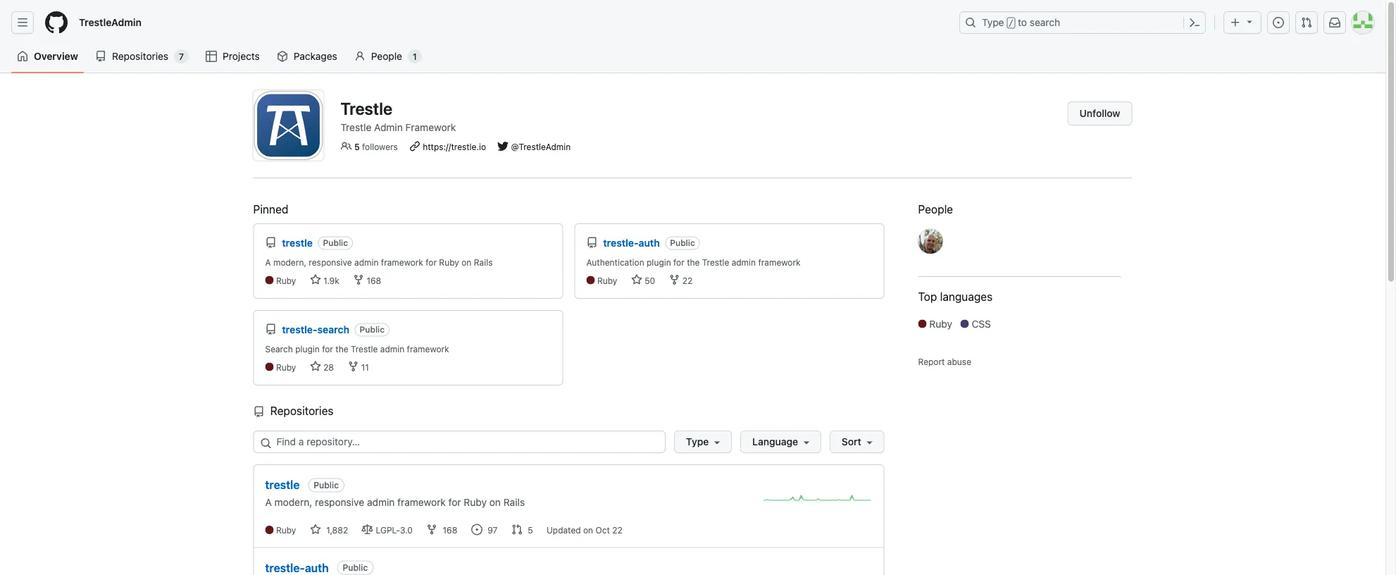 Task type: describe. For each thing, give the bounding box(es) containing it.
0 vertical spatial people
[[371, 50, 402, 62]]

notifications image
[[1330, 17, 1341, 28]]

modern, inside public a modern, responsive admin framework for ruby on rails
[[275, 496, 312, 508]]

0 vertical spatial trestle link
[[282, 237, 315, 248]]

oct
[[596, 525, 610, 535]]

followers
[[362, 142, 398, 152]]

@trestleadmin
[[511, 142, 571, 152]]

command palette image
[[1189, 17, 1201, 28]]

stars image for trestle-auth
[[631, 274, 642, 285]]

1 horizontal spatial trestle-auth
[[603, 237, 660, 248]]

0 vertical spatial modern,
[[273, 257, 307, 267]]

fork image
[[426, 524, 438, 535]]

97
[[485, 525, 500, 535]]

a modern, responsive admin framework for ruby on rails
[[265, 257, 493, 267]]

1 vertical spatial trestle-auth
[[265, 561, 329, 574]]

0 vertical spatial auth
[[639, 237, 660, 248]]

repo image for trestle
[[265, 237, 277, 248]]

@trestleadmin link
[[511, 142, 571, 152]]

trestle-search
[[282, 323, 350, 335]]

people image
[[341, 141, 352, 152]]

1 vertical spatial 168 link
[[426, 524, 460, 535]]

11
[[359, 362, 369, 372]]

report abuse link
[[919, 357, 972, 366]]

trestle-search link
[[282, 323, 352, 335]]

0 vertical spatial 168 link
[[353, 274, 381, 287]]

0 vertical spatial issue opened image
[[1273, 17, 1285, 28]]

stars image for trestle
[[310, 274, 321, 285]]

https://trestle.io
[[423, 142, 486, 152]]

overview
[[34, 50, 78, 62]]

to
[[1018, 17, 1027, 28]]

28 link
[[310, 361, 334, 373]]

public for trestle
[[323, 238, 348, 248]]

1,882 link
[[310, 524, 351, 535]]

0 vertical spatial responsive
[[309, 257, 352, 267]]

1 vertical spatial trestle-auth link
[[265, 559, 329, 575]]

updated
[[547, 525, 581, 535]]

type / to search
[[982, 17, 1061, 28]]

framework inside public a modern, responsive admin framework for ruby on rails
[[398, 496, 446, 508]]

git pull request image
[[1302, 17, 1313, 28]]

trestle trestle admin framework
[[341, 98, 456, 133]]

1 horizontal spatial trestle-auth link
[[603, 237, 663, 248]]

abuse
[[948, 357, 972, 366]]

1 vertical spatial trestle link
[[265, 476, 300, 493]]

the for auth
[[687, 257, 700, 267]]

repo image for trestle-auth
[[587, 237, 598, 248]]

0 vertical spatial trestle
[[282, 237, 313, 248]]

1
[[413, 51, 417, 61]]

3.0
[[400, 525, 413, 535]]

trestle- for search
[[282, 323, 318, 335]]

pinned
[[253, 203, 288, 216]]

1.9k
[[321, 276, 339, 285]]

lgpl-3.0
[[376, 525, 415, 535]]

admin inside public a modern, responsive admin framework for ruby on rails
[[367, 496, 395, 508]]

0 vertical spatial rails
[[474, 257, 493, 267]]

ruby inside public a modern, responsive admin framework for ruby on rails
[[464, 496, 487, 508]]

forks image for trestle-search
[[348, 361, 359, 372]]

1 horizontal spatial 22
[[680, 276, 693, 285]]

admin
[[374, 122, 403, 133]]

1 vertical spatial auth
[[305, 561, 329, 574]]

repo image for 7
[[95, 51, 106, 62]]

@spohlenz image
[[919, 229, 943, 254]]

1,882
[[324, 525, 351, 535]]

plus image
[[1230, 17, 1242, 28]]

search plugin for the trestle admin framework
[[265, 344, 449, 354]]

2 vertical spatial trestle-
[[265, 561, 305, 574]]

5 for 5
[[526, 525, 536, 535]]

lgpl-
[[376, 525, 400, 535]]

home image
[[17, 51, 28, 62]]

forks image for trestle
[[353, 274, 364, 285]]

people link
[[919, 201, 1121, 218]]

trestle- for authentication
[[603, 237, 639, 248]]

1.9k link
[[310, 274, 339, 287]]

authentication plugin for the trestle admin framework
[[587, 257, 801, 267]]

git pull request image
[[511, 524, 523, 535]]



Task type: vqa. For each thing, say whether or not it's contained in the screenshot.
pull
no



Task type: locate. For each thing, give the bounding box(es) containing it.
triangle down image
[[1244, 16, 1256, 27]]

168 for topmost 168 "link"
[[364, 276, 381, 285]]

admin
[[354, 257, 379, 267], [732, 257, 756, 267], [380, 344, 405, 354], [367, 496, 395, 508]]

top
[[919, 290, 937, 303]]

trestle link
[[282, 237, 315, 248], [265, 476, 300, 493]]

1 horizontal spatial 168
[[441, 525, 460, 535]]

responsive
[[309, 257, 352, 267], [315, 496, 364, 508]]

people right "person" image
[[371, 50, 402, 62]]

0 horizontal spatial type
[[686, 436, 709, 447]]

1 vertical spatial on
[[490, 496, 501, 508]]

2 horizontal spatial on
[[583, 525, 593, 535]]

1 vertical spatial plugin
[[295, 344, 320, 354]]

Unfollow TrestleAdmin submit
[[1068, 101, 1133, 125]]

1 stars image from the left
[[310, 274, 321, 285]]

stars image
[[310, 274, 321, 285], [631, 274, 642, 285]]

trestleadmin
[[79, 17, 142, 28]]

2 repo image from the left
[[587, 237, 598, 248]]

rails
[[474, 257, 493, 267], [504, 496, 525, 508]]

0 vertical spatial 22
[[680, 276, 693, 285]]

0 vertical spatial search
[[1030, 17, 1061, 28]]

languages
[[940, 290, 993, 303]]

168 link down a modern, responsive admin framework for ruby on rails
[[353, 274, 381, 287]]

past year of activity image
[[764, 488, 873, 509]]

0 horizontal spatial issue opened image
[[471, 524, 483, 535]]

168
[[364, 276, 381, 285], [441, 525, 460, 535]]

1 horizontal spatial type
[[982, 17, 1005, 28]]

0 horizontal spatial repo image
[[95, 51, 106, 62]]

package image
[[277, 51, 288, 62]]

modern,
[[273, 257, 307, 267], [275, 496, 312, 508]]

modern, down pinned
[[273, 257, 307, 267]]

0 horizontal spatial repositories
[[112, 50, 168, 62]]

auth up 50
[[639, 237, 660, 248]]

1 vertical spatial a
[[265, 496, 272, 508]]

0 vertical spatial repositories
[[112, 50, 168, 62]]

rails inside public a modern, responsive admin framework for ruby on rails
[[504, 496, 525, 508]]

public up 1,882 link
[[314, 480, 339, 490]]

ruby
[[439, 257, 459, 267], [276, 276, 296, 285], [597, 276, 618, 285], [930, 318, 953, 329], [276, 362, 296, 372], [464, 496, 487, 508], [276, 525, 296, 535]]

a
[[265, 257, 271, 267], [265, 496, 272, 508]]

@trestleadmin image
[[253, 90, 324, 161]]

1 vertical spatial trestle
[[265, 478, 300, 492]]

trestle
[[341, 98, 393, 118], [341, 122, 372, 133], [702, 257, 730, 267], [351, 344, 378, 354]]

packages link
[[271, 46, 343, 67]]

0 horizontal spatial plugin
[[295, 344, 320, 354]]

auth
[[639, 237, 660, 248], [305, 561, 329, 574]]

0 horizontal spatial on
[[462, 257, 472, 267]]

22 link
[[669, 274, 693, 287]]

type button
[[674, 431, 732, 453]]

report
[[919, 357, 945, 366]]

0 vertical spatial plugin
[[647, 257, 671, 267]]

search
[[265, 344, 293, 354]]

0 vertical spatial on
[[462, 257, 472, 267]]

1 vertical spatial issue opened image
[[471, 524, 483, 535]]

public down law icon
[[343, 563, 368, 573]]

1 vertical spatial responsive
[[315, 496, 364, 508]]

type for type
[[686, 436, 709, 447]]

1 horizontal spatial stars image
[[631, 274, 642, 285]]

public up the '1.9k'
[[323, 238, 348, 248]]

people up the @spohlenz image
[[919, 203, 953, 216]]

168 link right 3.0
[[426, 524, 460, 535]]

/
[[1009, 18, 1014, 28]]

None search field
[[253, 431, 885, 453]]

trestle down pinned
[[282, 237, 313, 248]]

168 down a modern, responsive admin framework for ruby on rails
[[364, 276, 381, 285]]

0 vertical spatial a
[[265, 257, 271, 267]]

1 horizontal spatial plugin
[[647, 257, 671, 267]]

trestleadmin link
[[73, 11, 147, 34]]

97 link
[[471, 524, 500, 535]]

1 vertical spatial forks image
[[348, 361, 359, 372]]

framework
[[406, 122, 456, 133]]

2 vertical spatial repo image
[[253, 406, 265, 418]]

trestle-auth link up authentication
[[603, 237, 663, 248]]

168 link
[[353, 274, 381, 287], [426, 524, 460, 535]]

https://trestle.io link
[[423, 142, 486, 152]]

public up authentication plugin for the trestle admin framework
[[670, 238, 695, 248]]

1 vertical spatial 5
[[526, 525, 536, 535]]

2 horizontal spatial repo image
[[265, 324, 277, 335]]

0 vertical spatial the
[[687, 257, 700, 267]]

repositories down stars image
[[267, 404, 334, 418]]

0 horizontal spatial 168
[[364, 276, 381, 285]]

0 vertical spatial repo image
[[95, 51, 106, 62]]

the up the 22 link
[[687, 257, 700, 267]]

law image
[[362, 524, 373, 535]]

link image
[[409, 141, 421, 152]]

1 horizontal spatial on
[[490, 496, 501, 508]]

1 horizontal spatial repo image
[[253, 406, 265, 418]]

modern, up star icon
[[275, 496, 312, 508]]

on
[[462, 257, 472, 267], [490, 496, 501, 508], [583, 525, 593, 535]]

css link
[[961, 316, 997, 331]]

issue opened image left the 97
[[471, 524, 483, 535]]

1 vertical spatial people
[[919, 203, 953, 216]]

5 right people icon
[[354, 142, 360, 152]]

22 down authentication plugin for the trestle admin framework
[[680, 276, 693, 285]]

framework
[[381, 257, 423, 267], [759, 257, 801, 267], [407, 344, 449, 354], [398, 496, 446, 508]]

responsive up 1,882
[[315, 496, 364, 508]]

a down pinned
[[265, 257, 271, 267]]

stars image
[[310, 361, 321, 372]]

0 horizontal spatial auth
[[305, 561, 329, 574]]

5 followers
[[354, 142, 398, 152]]

a down search "icon"
[[265, 496, 272, 508]]

1 horizontal spatial repositories
[[267, 404, 334, 418]]

public for trestle-search
[[360, 325, 385, 335]]

7
[[179, 51, 184, 61]]

0 vertical spatial 168
[[364, 276, 381, 285]]

1 repo image from the left
[[265, 237, 277, 248]]

repo image down pinned
[[265, 237, 277, 248]]

11 link
[[348, 361, 369, 373]]

0 vertical spatial type
[[982, 17, 1005, 28]]

auth down star icon
[[305, 561, 329, 574]]

public for trestle-auth
[[670, 238, 695, 248]]

0 vertical spatial trestle-auth link
[[603, 237, 663, 248]]

repo image up search
[[265, 324, 277, 335]]

responsive up the '1.9k'
[[309, 257, 352, 267]]

responsive inside public a modern, responsive admin framework for ruby on rails
[[315, 496, 364, 508]]

search
[[1030, 17, 1061, 28], [317, 323, 350, 335]]

search right to
[[1030, 17, 1061, 28]]

twitter image
[[498, 141, 509, 152]]

2 stars image from the left
[[631, 274, 642, 285]]

projects
[[223, 50, 260, 62]]

0 vertical spatial 5
[[354, 142, 360, 152]]

type for type / to search
[[982, 17, 1005, 28]]

1 horizontal spatial issue opened image
[[1273, 17, 1285, 28]]

1 vertical spatial the
[[336, 344, 349, 354]]

repo image for public
[[265, 324, 277, 335]]

1 horizontal spatial auth
[[639, 237, 660, 248]]

on inside public a modern, responsive admin framework for ruby on rails
[[490, 496, 501, 508]]

0 vertical spatial trestle-auth
[[603, 237, 660, 248]]

public inside public a modern, responsive admin framework for ruby on rails
[[314, 480, 339, 490]]

the up 11 link
[[336, 344, 349, 354]]

1 vertical spatial trestle-
[[282, 323, 318, 335]]

trestle-auth link down star icon
[[265, 559, 329, 575]]

0 horizontal spatial 168 link
[[353, 274, 381, 287]]

1 horizontal spatial 5
[[526, 525, 536, 535]]

1 vertical spatial 168
[[441, 525, 460, 535]]

authentication
[[587, 257, 645, 267]]

type
[[982, 17, 1005, 28], [686, 436, 709, 447]]

stars image inside 1.9k link
[[310, 274, 321, 285]]

forks image down a modern, responsive admin framework for ruby on rails
[[353, 274, 364, 285]]

the for search
[[336, 344, 349, 354]]

22
[[680, 276, 693, 285], [613, 525, 623, 535]]

trestle link down search "icon"
[[265, 476, 300, 493]]

168 for the bottommost 168 "link"
[[441, 525, 460, 535]]

public
[[323, 238, 348, 248], [670, 238, 695, 248], [360, 325, 385, 335], [314, 480, 339, 490], [343, 563, 368, 573]]

people
[[371, 50, 402, 62], [919, 203, 953, 216]]

plugin up stars image
[[295, 344, 320, 354]]

0 horizontal spatial 5
[[354, 142, 360, 152]]

forks image inside 11 link
[[348, 361, 359, 372]]

1 horizontal spatial rails
[[504, 496, 525, 508]]

trestle link down pinned
[[282, 237, 315, 248]]

trestle-auth
[[603, 237, 660, 248], [265, 561, 329, 574]]

stars image inside 50 link
[[631, 274, 642, 285]]

report abuse
[[919, 357, 972, 366]]

public a modern, responsive admin framework for ruby on rails
[[265, 480, 525, 508]]

stars image up trestle-search at the bottom left of page
[[310, 274, 321, 285]]

1 vertical spatial rails
[[504, 496, 525, 508]]

1 horizontal spatial the
[[687, 257, 700, 267]]

packages
[[294, 50, 337, 62]]

issue opened image
[[1273, 17, 1285, 28], [471, 524, 483, 535]]

repo image
[[95, 51, 106, 62], [265, 324, 277, 335], [253, 406, 265, 418]]

stars image down authentication
[[631, 274, 642, 285]]

50
[[642, 276, 655, 285]]

0 horizontal spatial stars image
[[310, 274, 321, 285]]

trestle-auth down star icon
[[265, 561, 329, 574]]

0 horizontal spatial repo image
[[265, 237, 277, 248]]

1 horizontal spatial repo image
[[587, 237, 598, 248]]

repo image down trestleadmin link
[[95, 51, 106, 62]]

1 vertical spatial search
[[317, 323, 350, 335]]

sort
[[842, 436, 862, 447]]

1 vertical spatial type
[[686, 436, 709, 447]]

plugin for auth
[[647, 257, 671, 267]]

for inside public a modern, responsive admin framework for ruby on rails
[[449, 496, 461, 508]]

homepage image
[[45, 11, 68, 34]]

a inside public a modern, responsive admin framework for ruby on rails
[[265, 496, 272, 508]]

language
[[753, 436, 798, 447]]

5 for 5 followers
[[354, 142, 360, 152]]

5 link
[[511, 524, 536, 535]]

star image
[[310, 524, 321, 535]]

28
[[321, 362, 334, 372]]

2 a from the top
[[265, 496, 272, 508]]

the
[[687, 257, 700, 267], [336, 344, 349, 354]]

public up search plugin for the trestle admin framework
[[360, 325, 385, 335]]

updated on oct 22
[[547, 525, 623, 535]]

top languages
[[919, 290, 993, 303]]

none search field containing type
[[253, 431, 885, 453]]

1 a from the top
[[265, 257, 271, 267]]

sort button
[[830, 431, 885, 453]]

past year of activity element
[[764, 488, 873, 513]]

trestle down search "icon"
[[265, 478, 300, 492]]

forks image down search plugin for the trestle admin framework
[[348, 361, 359, 372]]

0 horizontal spatial people
[[371, 50, 402, 62]]

projects link
[[200, 46, 266, 67]]

1 vertical spatial repo image
[[265, 324, 277, 335]]

50 link
[[631, 274, 655, 287]]

css
[[972, 318, 991, 329]]

type inside popup button
[[686, 436, 709, 447]]

table image
[[206, 51, 217, 62]]

trestle
[[282, 237, 313, 248], [265, 478, 300, 492]]

0 horizontal spatial trestle-auth link
[[265, 559, 329, 575]]

1 vertical spatial repositories
[[267, 404, 334, 418]]

for
[[426, 257, 437, 267], [674, 257, 685, 267], [322, 344, 333, 354], [449, 496, 461, 508]]

0 horizontal spatial the
[[336, 344, 349, 354]]

168 right fork image
[[441, 525, 460, 535]]

1 horizontal spatial search
[[1030, 17, 1061, 28]]

5 right git pull request icon
[[526, 525, 536, 535]]

Find a repository… search field
[[253, 431, 666, 453]]

0 vertical spatial trestle-
[[603, 237, 639, 248]]

1 horizontal spatial people
[[919, 203, 953, 216]]

5
[[354, 142, 360, 152], [526, 525, 536, 535]]

plugin for search
[[295, 344, 320, 354]]

repositories
[[112, 50, 168, 62], [267, 404, 334, 418]]

plugin up 50
[[647, 257, 671, 267]]

issue opened image left git pull request image
[[1273, 17, 1285, 28]]

0 vertical spatial forks image
[[353, 274, 364, 285]]

22 right oct
[[613, 525, 623, 535]]

forks image inside 168 "link"
[[353, 274, 364, 285]]

1 vertical spatial modern,
[[275, 496, 312, 508]]

language button
[[741, 431, 822, 453]]

search up search plugin for the trestle admin framework
[[317, 323, 350, 335]]

0 horizontal spatial rails
[[474, 257, 493, 267]]

trestle-auth link
[[603, 237, 663, 248], [265, 559, 329, 575]]

search image
[[260, 438, 272, 449]]

trestle-
[[603, 237, 639, 248], [282, 323, 318, 335], [265, 561, 305, 574]]

forks image
[[669, 274, 680, 285]]

0 horizontal spatial search
[[317, 323, 350, 335]]

0 horizontal spatial 22
[[613, 525, 623, 535]]

plugin
[[647, 257, 671, 267], [295, 344, 320, 354]]

repo image up search "icon"
[[253, 406, 265, 418]]

repositories left 7
[[112, 50, 168, 62]]

1 horizontal spatial 168 link
[[426, 524, 460, 535]]

overview link
[[11, 46, 84, 67]]

forks image
[[353, 274, 364, 285], [348, 361, 359, 372]]

2 vertical spatial on
[[583, 525, 593, 535]]

repo image
[[265, 237, 277, 248], [587, 237, 598, 248]]

ruby link
[[919, 316, 958, 331]]

trestle-auth up authentication
[[603, 237, 660, 248]]

1 vertical spatial 22
[[613, 525, 623, 535]]

person image
[[354, 51, 366, 62]]

repo image up authentication
[[587, 237, 598, 248]]

0 horizontal spatial trestle-auth
[[265, 561, 329, 574]]



